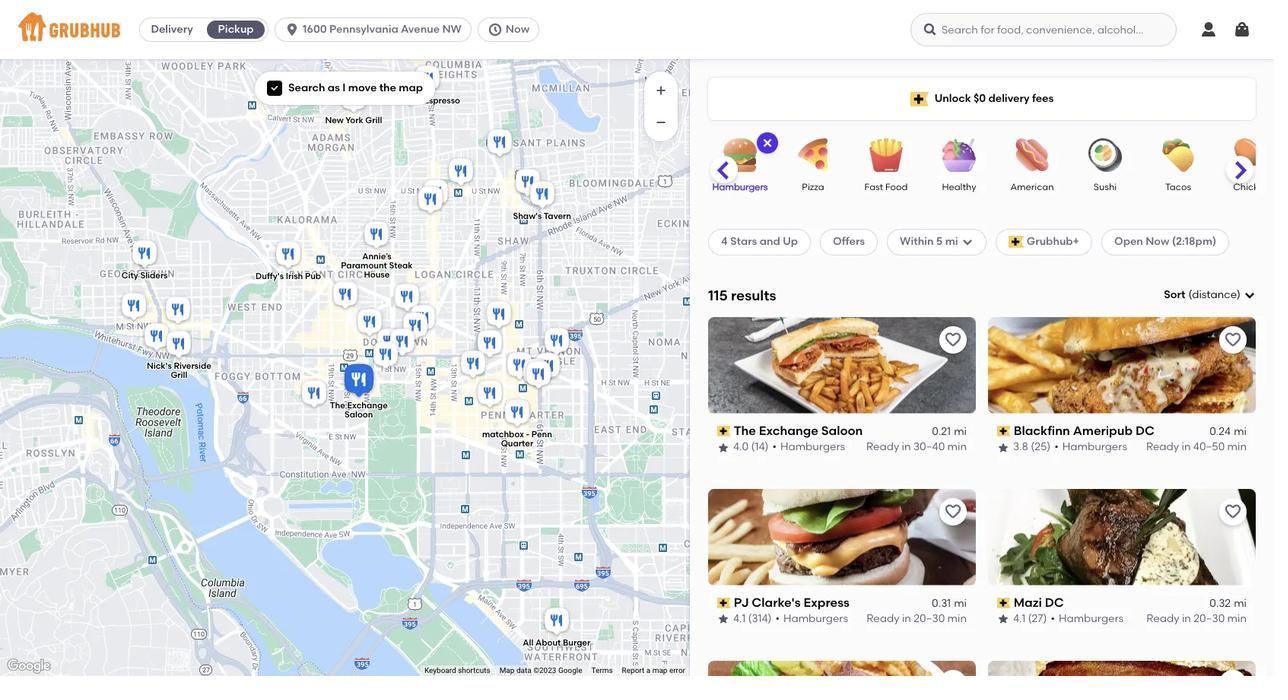 Task type: describe. For each thing, give the bounding box(es) containing it.
30–40
[[914, 441, 945, 454]]

food
[[886, 182, 908, 193]]

plus icon image
[[654, 83, 669, 98]]

open
[[1115, 235, 1144, 248]]

riverside
[[173, 361, 211, 371]]

nick's riverside grill image
[[163, 328, 194, 362]]

blackfinn
[[1014, 424, 1071, 438]]

5
[[937, 235, 943, 248]]

matchbox - penn quarter image
[[502, 397, 532, 430]]

1 vertical spatial the exchange saloon
[[734, 424, 863, 438]]

google image
[[4, 657, 54, 677]]

distance
[[1193, 288, 1237, 301]]

unlock $0 delivery fees
[[935, 92, 1054, 105]]

star icon image for blackfinn ameripub dc
[[998, 442, 1010, 454]]

pj
[[734, 596, 749, 610]]

report
[[622, 667, 645, 675]]

4.1 (27)
[[1014, 613, 1047, 626]]

grubhub plus flag logo image for grubhub+
[[1009, 236, 1024, 248]]

google
[[559, 667, 583, 675]]

healthy
[[942, 182, 977, 193]]

a
[[647, 667, 651, 675]]

new
[[325, 116, 343, 126]]

115
[[708, 287, 728, 304]]

hamburgers for blackfinn ameripub dc
[[1063, 441, 1128, 454]]

hamburgers for pj clarke's express
[[784, 613, 849, 626]]

within
[[900, 235, 934, 248]]

fees
[[1033, 92, 1054, 105]]

city sliders
[[121, 270, 167, 280]]

svg image left pizza image
[[762, 137, 774, 149]]

grill for york
[[365, 116, 382, 126]]

• hamburgers for ameripub
[[1055, 441, 1128, 454]]

none field containing sort
[[1165, 288, 1256, 303]]

busboys and poets - 450 k image
[[541, 325, 572, 359]]

hamburgers for the exchange saloon
[[781, 441, 846, 454]]

hamburgers down hamburgers image
[[713, 182, 768, 193]]

matchbox - penn quarter
[[482, 430, 552, 449]]

fast food image
[[860, 139, 913, 172]]

open now (2:18pm)
[[1115, 235, 1217, 248]]

chicken
[[1234, 182, 1270, 193]]

terms
[[592, 667, 613, 675]]

1 horizontal spatial saloon
[[822, 424, 863, 438]]

shake shack image
[[330, 279, 360, 312]]

mazi dc image
[[387, 326, 417, 360]]

ready in 20–30 min for pj clarke's express
[[867, 613, 967, 626]]

save this restaurant button for mazi dc
[[1220, 498, 1247, 526]]

0.21 mi
[[932, 425, 967, 438]]

ready for dc
[[1147, 441, 1180, 454]]

pj clarke's express
[[734, 596, 850, 610]]

burger
[[563, 638, 590, 648]]

cuban espresso image
[[412, 63, 443, 96]]

save this restaurant button for pj clarke's express
[[940, 498, 967, 526]]

cuban espresso
[[394, 96, 460, 106]]

star icon image for the exchange saloon
[[718, 442, 730, 454]]

offers
[[833, 235, 865, 248]]

min down '0.32 mi'
[[1228, 613, 1247, 626]]

4 stars and up
[[721, 235, 798, 248]]

good stuff eatery image
[[118, 290, 149, 324]]

4.0
[[734, 441, 749, 454]]

move
[[348, 81, 377, 94]]

save this restaurant image for mazi dc
[[1224, 503, 1243, 521]]

1 vertical spatial dc
[[1045, 596, 1064, 610]]

search as i move the map
[[288, 81, 423, 94]]

and
[[760, 235, 781, 248]]

pickup button
[[204, 18, 268, 42]]

pj clarke's express logo image
[[708, 489, 976, 586]]

cuban
[[394, 96, 422, 106]]

0 vertical spatial map
[[399, 81, 423, 94]]

• for ameripub
[[1055, 441, 1059, 454]]

annie's paramount steak house
[[341, 251, 413, 280]]

save this restaurant image for italian gourmet deli logo
[[1224, 675, 1243, 677]]

blackfinn ameripub dc logo image
[[989, 317, 1256, 414]]

mi for mazi dc
[[1234, 597, 1247, 610]]

save this restaurant button for the exchange saloon
[[940, 326, 967, 354]]

shortcuts
[[458, 667, 491, 675]]

star icon image for mazi dc
[[998, 614, 1010, 626]]

0.32 mi
[[1210, 597, 1247, 610]]

• hamburgers for exchange
[[773, 441, 846, 454]]

(314)
[[748, 613, 772, 626]]

min for dc
[[1228, 441, 1247, 454]]

york
[[345, 116, 363, 126]]

(
[[1189, 288, 1193, 301]]

all
[[523, 638, 533, 648]]

in for saloon
[[902, 441, 911, 454]]

min for saloon
[[948, 441, 967, 454]]

mi for blackfinn ameripub dc
[[1234, 425, 1247, 438]]

results
[[731, 287, 777, 304]]

0.32
[[1210, 597, 1231, 610]]

• hamburgers for dc
[[1051, 613, 1124, 626]]

exchange inside the exchange saloon
[[347, 401, 388, 411]]

healthy image
[[933, 139, 986, 172]]

map data ©2023 google
[[500, 667, 583, 675]]

tavern
[[544, 211, 571, 221]]

save this restaurant image for the pj clarke's express logo
[[944, 503, 963, 521]]

grubhub plus flag logo image for unlock $0 delivery fees
[[911, 92, 929, 106]]

• hamburgers for clarke's
[[776, 613, 849, 626]]

sushi image
[[1079, 139, 1132, 172]]

map
[[500, 667, 515, 675]]

bonkers chinese burger image
[[523, 359, 554, 392]]

city
[[121, 270, 138, 280]]

irish
[[286, 272, 303, 281]]

ted's bulletin - 14th st image
[[415, 184, 446, 217]]

lincoln image
[[408, 302, 438, 336]]

4.0 (14)
[[734, 441, 769, 454]]

mi for the exchange saloon
[[954, 425, 967, 438]]

report a map error
[[622, 667, 686, 675]]

• for exchange
[[773, 441, 777, 454]]

4.1 for pj clarke's express
[[734, 613, 746, 626]]

min for express
[[948, 613, 967, 626]]

shaw's tavern
[[513, 211, 571, 221]]

tacos
[[1166, 182, 1192, 193]]

the exchange saloon logo image
[[708, 317, 976, 414]]

all about burger
[[523, 638, 590, 648]]

taffers tavern dc image
[[474, 378, 505, 411]]

0.24 mi
[[1210, 425, 1247, 438]]

about
[[535, 638, 561, 648]]

40–50
[[1194, 441, 1225, 454]]

1 horizontal spatial the
[[734, 424, 756, 438]]

©2023
[[534, 667, 557, 675]]

yardbird southern table & bar image
[[474, 328, 505, 361]]

blackfinn ameripub dc image
[[370, 339, 401, 373]]

i
[[343, 81, 346, 94]]

nick's
[[146, 361, 171, 371]]

error
[[670, 667, 686, 675]]

post pub (l st nw) logo image
[[708, 661, 976, 677]]

1600
[[303, 23, 327, 36]]

sliders
[[140, 270, 167, 280]]

svg image up unlock
[[923, 22, 938, 37]]

american image
[[1006, 139, 1059, 172]]

1600 pennsylvania avenue nw
[[303, 23, 462, 36]]

italian gourmet deli logo image
[[989, 661, 1256, 677]]

pub
[[305, 272, 321, 281]]

mi for pj clarke's express
[[954, 597, 967, 610]]

ameripub
[[1074, 424, 1133, 438]]

mr. smith's of georgetown image
[[141, 321, 172, 354]]

mazi dc logo image
[[989, 489, 1256, 586]]

new york grill image
[[338, 83, 369, 116]]

(27)
[[1029, 613, 1047, 626]]

search
[[288, 81, 325, 94]]

sort ( distance )
[[1165, 288, 1241, 301]]

thunder burger & bar image
[[162, 294, 193, 328]]



Task type: locate. For each thing, give the bounding box(es) containing it.
• right (27) at bottom right
[[1051, 613, 1055, 626]]

carvings image
[[299, 378, 329, 411]]

grubhub plus flag logo image
[[911, 92, 929, 106], [1009, 236, 1024, 248]]

stars
[[731, 235, 758, 248]]

1 vertical spatial grubhub plus flag logo image
[[1009, 236, 1024, 248]]

1 4.1 from the left
[[734, 613, 746, 626]]

all about burger image up matchbox - penn quarter image
[[532, 350, 563, 384]]

4.1 (314)
[[734, 613, 772, 626]]

unlock
[[935, 92, 971, 105]]

min
[[948, 441, 967, 454], [1228, 441, 1247, 454], [948, 613, 967, 626], [1228, 613, 1247, 626]]

mi right "0.32"
[[1234, 597, 1247, 610]]

mi right 5
[[946, 235, 959, 248]]

exchange up (14)
[[759, 424, 819, 438]]

ben's chili bowl image
[[446, 156, 476, 189]]

star icon image for pj clarke's express
[[718, 614, 730, 626]]

1 horizontal spatial subscription pass image
[[998, 426, 1011, 437]]

1 vertical spatial now
[[1146, 235, 1170, 248]]

shaw's tavern image
[[527, 178, 557, 212]]

within 5 mi
[[900, 235, 959, 248]]

hamburgers image
[[714, 139, 767, 172]]

0 vertical spatial the exchange saloon
[[330, 401, 388, 420]]

ready for saloon
[[867, 441, 900, 454]]

20–30 down "0.32"
[[1194, 613, 1225, 626]]

• hamburgers right (14)
[[773, 441, 846, 454]]

svg image inside now button
[[488, 22, 503, 37]]

minus icon image
[[654, 115, 669, 130]]

subscription pass image for the exchange saloon
[[718, 426, 731, 437]]

wok & roll (chinatown) image
[[520, 357, 551, 390]]

2 20–30 from the left
[[1194, 613, 1225, 626]]

mi right 0.31
[[954, 597, 967, 610]]

115 results
[[708, 287, 777, 304]]

dc up (27) at bottom right
[[1045, 596, 1064, 610]]

new york grill
[[325, 116, 382, 126]]

star icon image left '3.8'
[[998, 442, 1010, 454]]

ready in 20–30 min down 0.31
[[867, 613, 967, 626]]

keyboard shortcuts button
[[425, 666, 491, 677]]

all about burger image
[[532, 350, 563, 384], [541, 605, 572, 639]]

ready in 20–30 min
[[867, 613, 967, 626], [1147, 613, 1247, 626]]

all about burger image right all
[[541, 605, 572, 639]]

•
[[773, 441, 777, 454], [1055, 441, 1059, 454], [776, 613, 780, 626], [1051, 613, 1055, 626]]

keyboard shortcuts
[[425, 667, 491, 675]]

mi right "0.21"
[[954, 425, 967, 438]]

fishscale image
[[513, 166, 543, 200]]

• right the '(25)'
[[1055, 441, 1059, 454]]

4.1 left (27) at bottom right
[[1014, 613, 1026, 626]]

now right open
[[1146, 235, 1170, 248]]

star icon image left 4.1 (314)
[[718, 614, 730, 626]]

saloon down the exchange saloon 'image'
[[344, 410, 373, 420]]

svg image inside 1600 pennsylvania avenue nw button
[[285, 22, 300, 37]]

delivery button
[[140, 18, 204, 42]]

0 vertical spatial subscription pass image
[[718, 426, 731, 437]]

save this restaurant button for blackfinn ameripub dc
[[1220, 326, 1247, 354]]

as
[[328, 81, 340, 94]]

paramount
[[341, 261, 387, 270]]

0 vertical spatial dc
[[1136, 424, 1155, 438]]

0 horizontal spatial the
[[330, 401, 345, 411]]

grubhub+
[[1027, 235, 1080, 248]]

• hamburgers
[[773, 441, 846, 454], [1055, 441, 1128, 454], [776, 613, 849, 626], [1051, 613, 1124, 626]]

0 horizontal spatial subscription pass image
[[718, 598, 731, 609]]

pj clarke's express image
[[374, 326, 404, 360]]

grill right york
[[365, 116, 382, 126]]

steak
[[389, 261, 413, 270]]

$0
[[974, 92, 986, 105]]

keyboard
[[425, 667, 456, 675]]

1 vertical spatial saloon
[[822, 424, 863, 438]]

smashburger image
[[504, 350, 535, 383]]

up
[[783, 235, 798, 248]]

-
[[526, 430, 529, 440]]

mi right '0.24'
[[1234, 425, 1247, 438]]

american
[[1011, 182, 1054, 193]]

0 horizontal spatial now
[[506, 23, 530, 36]]

0.31 mi
[[932, 597, 967, 610]]

penn
[[531, 430, 552, 440]]

1 vertical spatial the
[[734, 424, 756, 438]]

save this restaurant image inside button
[[944, 503, 963, 521]]

dc
[[1136, 424, 1155, 438], [1045, 596, 1064, 610]]

mazi dc
[[1014, 596, 1064, 610]]

0 horizontal spatial map
[[399, 81, 423, 94]]

pizza image
[[787, 139, 840, 172]]

exchange down blackfinn ameripub dc icon
[[347, 401, 388, 411]]

1 horizontal spatial now
[[1146, 235, 1170, 248]]

dc right ameripub
[[1136, 424, 1155, 438]]

20–30 down 0.31
[[914, 613, 945, 626]]

1 vertical spatial all about burger image
[[541, 605, 572, 639]]

0 horizontal spatial ready in 20–30 min
[[867, 613, 967, 626]]

(25)
[[1031, 441, 1051, 454]]

• for clarke's
[[776, 613, 780, 626]]

milk & honey at the delegate image
[[484, 299, 514, 332]]

0 vertical spatial saloon
[[344, 410, 373, 420]]

the up the 4.0
[[734, 424, 756, 438]]

express
[[804, 596, 850, 610]]

ready left 40–50
[[1147, 441, 1180, 454]]

0 vertical spatial exchange
[[347, 401, 388, 411]]

avenue
[[401, 23, 440, 36]]

ready in 20–30 min down "0.32"
[[1147, 613, 1247, 626]]

saloon down the exchange saloon logo on the right of page
[[822, 424, 863, 438]]

hamburgers
[[713, 182, 768, 193], [781, 441, 846, 454], [1063, 441, 1128, 454], [784, 613, 849, 626], [1059, 613, 1124, 626]]

save this restaurant image down '0.32 mi'
[[1224, 675, 1243, 677]]

the right "carvings" icon
[[330, 401, 345, 411]]

shaw's
[[513, 211, 542, 221]]

1 horizontal spatial 4.1
[[1014, 613, 1026, 626]]

0 vertical spatial save this restaurant image
[[944, 503, 963, 521]]

0 vertical spatial now
[[506, 23, 530, 36]]

the inside the exchange saloon
[[330, 401, 345, 411]]

1 horizontal spatial the exchange saloon
[[734, 424, 863, 438]]

0 horizontal spatial 20–30
[[914, 613, 945, 626]]

1 vertical spatial map
[[653, 667, 668, 675]]

the exchange saloon image
[[341, 361, 377, 401]]

0 vertical spatial the
[[330, 401, 345, 411]]

cornerstone cafe image
[[392, 281, 422, 315]]

map region
[[0, 0, 786, 677]]

ready in 20–30 min for mazi dc
[[1147, 613, 1247, 626]]

1 vertical spatial grill
[[170, 370, 187, 380]]

hamburgers down ameripub
[[1063, 441, 1128, 454]]

star icon image
[[718, 442, 730, 454], [998, 442, 1010, 454], [718, 614, 730, 626], [998, 614, 1010, 626]]

grill
[[365, 116, 382, 126], [170, 370, 187, 380]]

subscription pass image left pj
[[718, 598, 731, 609]]

None field
[[1165, 288, 1256, 303]]

subscription pass image
[[718, 426, 731, 437], [998, 598, 1011, 609]]

ready up italian gourmet deli logo
[[1147, 613, 1180, 626]]

blackfinn ameripub dc
[[1014, 424, 1155, 438]]

save this restaurant image for blackfinn ameripub dc
[[1224, 331, 1243, 349]]

star icon image left the 4.0
[[718, 442, 730, 454]]

0 horizontal spatial 4.1
[[734, 613, 746, 626]]

save this restaurant image for the exchange saloon
[[944, 331, 963, 349]]

save this restaurant image down 30–40
[[944, 503, 963, 521]]

• hamburgers down express
[[776, 613, 849, 626]]

(2:18pm)
[[1173, 235, 1217, 248]]

2 ready in 20–30 min from the left
[[1147, 613, 1247, 626]]

min down '0.24 mi'
[[1228, 441, 1247, 454]]

1 vertical spatial save this restaurant image
[[1224, 675, 1243, 677]]

20–30 for mazi dc
[[1194, 613, 1225, 626]]

1 horizontal spatial map
[[653, 667, 668, 675]]

1 horizontal spatial subscription pass image
[[998, 598, 1011, 609]]

nw
[[442, 23, 462, 36]]

1 vertical spatial subscription pass image
[[998, 598, 1011, 609]]

now inside button
[[506, 23, 530, 36]]

(14)
[[752, 441, 769, 454]]

0 horizontal spatial subscription pass image
[[718, 426, 731, 437]]

delivery
[[151, 23, 193, 36]]

svg image left 1600
[[285, 22, 300, 37]]

ready up post pub (l st nw) logo
[[867, 613, 900, 626]]

subscription pass image for pj clarke's express
[[718, 598, 731, 609]]

hamburgers right (14)
[[781, 441, 846, 454]]

4.1 down pj
[[734, 613, 746, 626]]

0 horizontal spatial grill
[[170, 370, 187, 380]]

espresso
[[424, 96, 460, 106]]

hamburgers for mazi dc
[[1059, 613, 1124, 626]]

pennsylvania
[[329, 23, 399, 36]]

0 vertical spatial grill
[[365, 116, 382, 126]]

1 horizontal spatial 20–30
[[1194, 613, 1225, 626]]

grill for riverside
[[170, 370, 187, 380]]

0 vertical spatial grubhub plus flag logo image
[[911, 92, 929, 106]]

fast food
[[865, 182, 908, 193]]

svg image left search
[[270, 84, 279, 93]]

duffy's irish pub
[[255, 272, 321, 281]]

20–30 for pj clarke's express
[[914, 613, 945, 626]]

data
[[517, 667, 532, 675]]

in for dc
[[1182, 441, 1191, 454]]

annie's
[[362, 251, 391, 261]]

grill down nick's riverside grill image
[[170, 370, 187, 380]]

city sliders image
[[129, 238, 159, 271]]

star icon image left 4.1 (27)
[[998, 614, 1010, 626]]

map up cuban
[[399, 81, 423, 94]]

map right a
[[653, 667, 668, 675]]

0 horizontal spatial the exchange saloon
[[330, 401, 388, 420]]

1 horizontal spatial grill
[[365, 116, 382, 126]]

sort
[[1165, 288, 1186, 301]]

grubhub plus flag logo image left unlock
[[911, 92, 929, 106]]

svg image
[[285, 22, 300, 37], [923, 22, 938, 37], [270, 84, 279, 93], [762, 137, 774, 149]]

hamburgers down express
[[784, 613, 849, 626]]

Search for food, convenience, alcohol... search field
[[911, 13, 1177, 46]]

1 horizontal spatial ready in 20–30 min
[[1147, 613, 1247, 626]]

italian gourmet deli image
[[354, 306, 385, 340]]

save this restaurant image
[[944, 503, 963, 521], [1224, 675, 1243, 677]]

ready
[[867, 441, 900, 454], [1147, 441, 1180, 454], [867, 613, 900, 626], [1147, 613, 1180, 626]]

0 vertical spatial subscription pass image
[[998, 426, 1011, 437]]

plnt burger image
[[484, 127, 515, 160]]

ready for express
[[867, 613, 900, 626]]

fast
[[865, 182, 884, 193]]

• right (14)
[[773, 441, 777, 454]]

1 20–30 from the left
[[914, 613, 945, 626]]

0 vertical spatial all about burger image
[[532, 350, 563, 384]]

4.1 for mazi dc
[[1014, 613, 1026, 626]]

the
[[330, 401, 345, 411], [734, 424, 756, 438]]

manny & olga's pizza image
[[420, 177, 451, 210]]

20–30
[[914, 613, 945, 626], [1194, 613, 1225, 626]]

duffy's
[[255, 272, 284, 281]]

ready left 30–40
[[867, 441, 900, 454]]

grubhub plus flag logo image left grubhub+ on the top of the page
[[1009, 236, 1024, 248]]

svg image inside field
[[1244, 289, 1256, 301]]

ready in 30–40 min
[[867, 441, 967, 454]]

the exchange saloon up (14)
[[734, 424, 863, 438]]

0.31
[[932, 597, 951, 610]]

house
[[364, 270, 390, 280]]

capitol city brewing company image
[[458, 348, 488, 382]]

1 horizontal spatial exchange
[[759, 424, 819, 438]]

1600 pennsylvania avenue nw button
[[275, 18, 478, 42]]

1 horizontal spatial dc
[[1136, 424, 1155, 438]]

1 vertical spatial exchange
[[759, 424, 819, 438]]

the exchange saloon right "carvings" icon
[[330, 401, 388, 420]]

subscription pass image for blackfinn ameripub dc
[[998, 426, 1011, 437]]

min down the 0.31 mi
[[948, 613, 967, 626]]

subscription pass image
[[998, 426, 1011, 437], [718, 598, 731, 609]]

save this restaurant image
[[944, 331, 963, 349], [1224, 331, 1243, 349], [1224, 503, 1243, 521], [944, 675, 963, 677]]

1 ready in 20–30 min from the left
[[867, 613, 967, 626]]

pickup
[[218, 23, 254, 36]]

3.8
[[1014, 441, 1029, 454]]

in for express
[[902, 613, 912, 626]]

tacos image
[[1152, 139, 1205, 172]]

0 horizontal spatial exchange
[[347, 401, 388, 411]]

• hamburgers down blackfinn ameripub dc
[[1055, 441, 1128, 454]]

duffy's irish pub image
[[273, 239, 303, 272]]

0 horizontal spatial saloon
[[344, 410, 373, 420]]

grill inside nick's riverside grill
[[170, 370, 187, 380]]

matchbox
[[482, 430, 524, 440]]

• down clarke's at the right bottom of page
[[776, 613, 780, 626]]

)
[[1237, 288, 1241, 301]]

svg image
[[1200, 21, 1218, 39], [1234, 21, 1252, 39], [488, 22, 503, 37], [962, 236, 974, 248], [1244, 289, 1256, 301]]

now right nw
[[506, 23, 530, 36]]

1 horizontal spatial grubhub plus flag logo image
[[1009, 236, 1024, 248]]

in
[[902, 441, 911, 454], [1182, 441, 1191, 454], [902, 613, 912, 626], [1182, 613, 1192, 626]]

0 horizontal spatial dc
[[1045, 596, 1064, 610]]

4
[[721, 235, 728, 248]]

2 4.1 from the left
[[1014, 613, 1026, 626]]

min down "0.21 mi"
[[948, 441, 967, 454]]

0 horizontal spatial save this restaurant image
[[944, 503, 963, 521]]

clarke's
[[752, 596, 801, 610]]

annie's paramount steak house image
[[361, 219, 392, 252]]

subscription pass image for mazi dc
[[998, 598, 1011, 609]]

saloon inside the exchange saloon
[[344, 410, 373, 420]]

the
[[379, 81, 396, 94]]

post pub (l st nw) image
[[400, 310, 430, 344]]

1 vertical spatial subscription pass image
[[718, 598, 731, 609]]

1 horizontal spatial save this restaurant image
[[1224, 675, 1243, 677]]

• hamburgers right (27) at bottom right
[[1051, 613, 1124, 626]]

• for dc
[[1051, 613, 1055, 626]]

subscription pass image left blackfinn
[[998, 426, 1011, 437]]

nick's riverside grill
[[146, 361, 211, 380]]

0.24
[[1210, 425, 1231, 438]]

hamburgers right (27) at bottom right
[[1059, 613, 1124, 626]]

0 horizontal spatial grubhub plus flag logo image
[[911, 92, 929, 106]]

chicken image
[[1225, 139, 1275, 172]]

the exchange saloon inside map 'region'
[[330, 401, 388, 420]]

main navigation navigation
[[0, 0, 1275, 59]]



Task type: vqa. For each thing, say whether or not it's contained in the screenshot.


